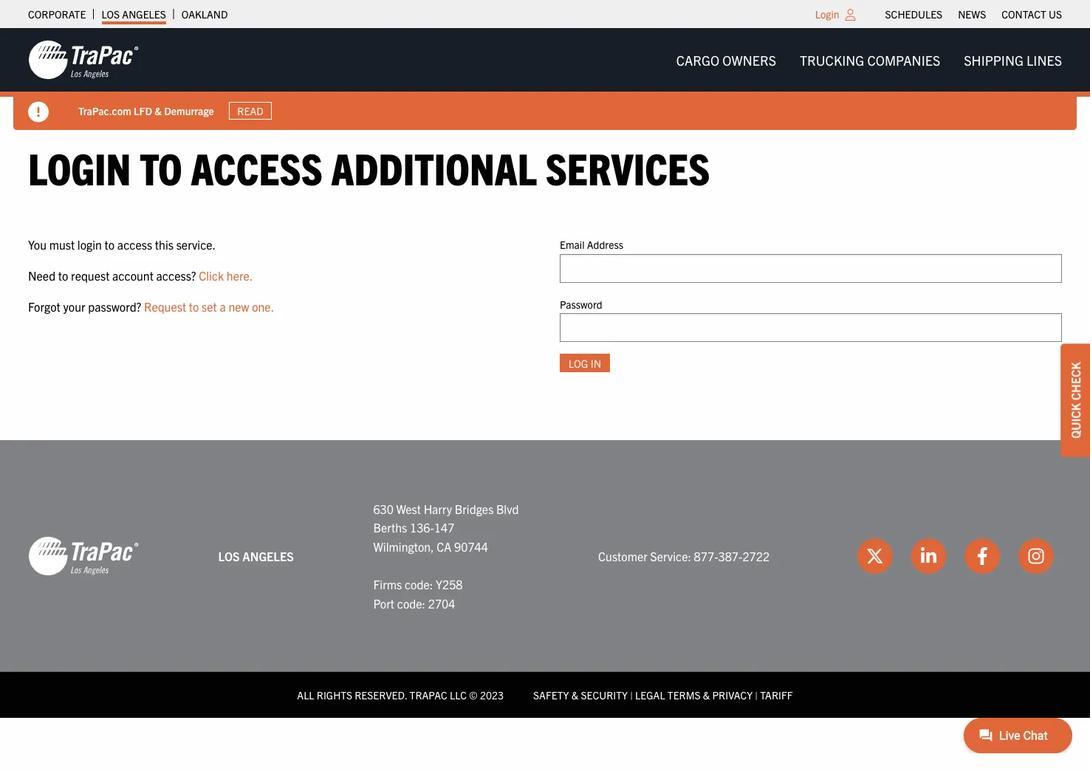 Task type: locate. For each thing, give the bounding box(es) containing it.
banner
[[0, 28, 1091, 130]]

trucking
[[800, 51, 865, 68]]

trucking companies
[[800, 51, 941, 68]]

rights
[[317, 688, 352, 702]]

0 horizontal spatial |
[[630, 688, 633, 702]]

all
[[297, 688, 314, 702]]

bridges
[[455, 501, 494, 516]]

code:
[[405, 577, 433, 592], [397, 596, 426, 611]]

contact us link
[[1002, 4, 1063, 24]]

menu bar up shipping
[[878, 4, 1070, 24]]

2 los angeles image from the top
[[28, 536, 139, 577]]

1 vertical spatial angeles
[[243, 549, 294, 563]]

& right safety
[[572, 688, 579, 702]]

1 | from the left
[[630, 688, 633, 702]]

None submit
[[560, 354, 610, 372]]

136-
[[410, 520, 434, 535]]

set
[[202, 299, 217, 314]]

safety
[[534, 688, 569, 702]]

0 vertical spatial menu bar
[[878, 4, 1070, 24]]

0 vertical spatial los
[[102, 7, 120, 21]]

| left tariff link
[[755, 688, 758, 702]]

customer service: 877-387-2722
[[599, 549, 770, 563]]

0 horizontal spatial login
[[28, 140, 131, 194]]

to left set
[[189, 299, 199, 314]]

owners
[[723, 51, 777, 68]]

quick check link
[[1061, 344, 1091, 457]]

code: right port
[[397, 596, 426, 611]]

1 los angeles image from the top
[[28, 39, 139, 81]]

|
[[630, 688, 633, 702], [755, 688, 758, 702]]

firms
[[373, 577, 402, 592]]

2 | from the left
[[755, 688, 758, 702]]

lines
[[1027, 51, 1063, 68]]

you
[[28, 237, 47, 252]]

1 vertical spatial menu bar
[[665, 45, 1074, 75]]

additional
[[331, 140, 537, 194]]

0 vertical spatial code:
[[405, 577, 433, 592]]

1 horizontal spatial &
[[572, 688, 579, 702]]

1 horizontal spatial login
[[816, 7, 840, 21]]

corporate
[[28, 7, 86, 21]]

must
[[49, 237, 75, 252]]

0 horizontal spatial los angeles
[[102, 7, 166, 21]]

news
[[958, 7, 987, 21]]

877-
[[694, 549, 719, 563]]

password
[[560, 297, 603, 311]]

2722
[[743, 549, 770, 563]]

request
[[144, 299, 186, 314]]

harry
[[424, 501, 452, 516]]

cargo
[[677, 51, 720, 68]]

to right login
[[105, 237, 115, 252]]

login for login to access additional services
[[28, 140, 131, 194]]

los angeles image
[[28, 39, 139, 81], [28, 536, 139, 577]]

1 vertical spatial code:
[[397, 596, 426, 611]]

0 vertical spatial angeles
[[122, 7, 166, 21]]

2 horizontal spatial &
[[703, 688, 710, 702]]

menu bar down light 'icon' in the right top of the page
[[665, 45, 1074, 75]]

to down trapac.com lfd & demurrage
[[140, 140, 182, 194]]

lfd
[[134, 104, 152, 117]]

login for "login" link
[[816, 7, 840, 21]]

147
[[434, 520, 455, 535]]

to
[[140, 140, 182, 194], [105, 237, 115, 252], [58, 268, 68, 283], [189, 299, 199, 314]]

berths
[[373, 520, 407, 535]]

los
[[102, 7, 120, 21], [218, 549, 240, 563]]

wilmington,
[[373, 539, 434, 554]]

footer
[[0, 440, 1091, 718]]

Password password field
[[560, 313, 1063, 342]]

tariff link
[[761, 688, 793, 702]]

contact
[[1002, 7, 1047, 21]]

read link
[[229, 102, 272, 120]]

1 horizontal spatial |
[[755, 688, 758, 702]]

to right need
[[58, 268, 68, 283]]

&
[[155, 104, 162, 117], [572, 688, 579, 702], [703, 688, 710, 702]]

menu bar containing schedules
[[878, 4, 1070, 24]]

cargo owners link
[[665, 45, 788, 75]]

0 horizontal spatial angeles
[[122, 7, 166, 21]]

your
[[63, 299, 85, 314]]

menu bar inside banner
[[665, 45, 1074, 75]]

trapac.com lfd & demurrage
[[78, 104, 214, 117]]

login inside login to access additional services main content
[[28, 140, 131, 194]]

1 vertical spatial login
[[28, 140, 131, 194]]

1 vertical spatial los angeles
[[218, 549, 294, 563]]

& right the lfd
[[155, 104, 162, 117]]

us
[[1049, 7, 1063, 21]]

email
[[560, 238, 585, 251]]

forgot
[[28, 299, 60, 314]]

west
[[397, 501, 421, 516]]

services
[[546, 140, 710, 194]]

0 vertical spatial los angeles image
[[28, 39, 139, 81]]

companies
[[868, 51, 941, 68]]

customer
[[599, 549, 648, 563]]

los angeles
[[102, 7, 166, 21], [218, 549, 294, 563]]

2023
[[480, 688, 504, 702]]

legal terms & privacy link
[[636, 688, 753, 702]]

menu bar
[[878, 4, 1070, 24], [665, 45, 1074, 75]]

| left legal
[[630, 688, 633, 702]]

access
[[117, 237, 152, 252]]

access
[[191, 140, 323, 194]]

address
[[587, 238, 624, 251]]

menu bar containing cargo owners
[[665, 45, 1074, 75]]

login
[[816, 7, 840, 21], [28, 140, 131, 194]]

click
[[199, 268, 224, 283]]

& right terms
[[703, 688, 710, 702]]

llc
[[450, 688, 467, 702]]

login left light 'icon' in the right top of the page
[[816, 7, 840, 21]]

1 horizontal spatial los
[[218, 549, 240, 563]]

code: up '2704'
[[405, 577, 433, 592]]

terms
[[668, 688, 701, 702]]

630
[[373, 501, 394, 516]]

angeles
[[122, 7, 166, 21], [243, 549, 294, 563]]

tariff
[[761, 688, 793, 702]]

login down trapac.com
[[28, 140, 131, 194]]

0 vertical spatial los angeles
[[102, 7, 166, 21]]

0 vertical spatial login
[[816, 7, 840, 21]]

none submit inside login to access additional services main content
[[560, 354, 610, 372]]

1 vertical spatial los angeles image
[[28, 536, 139, 577]]



Task type: vqa. For each thing, say whether or not it's contained in the screenshot.
3rd 07:00 - 17:00 from the bottom
no



Task type: describe. For each thing, give the bounding box(es) containing it.
login link
[[816, 7, 840, 21]]

blvd
[[497, 501, 519, 516]]

new
[[229, 299, 249, 314]]

schedules link
[[886, 4, 943, 24]]

safety & security link
[[534, 688, 628, 702]]

quick
[[1068, 403, 1083, 439]]

forgot your password? request to set a new one.
[[28, 299, 274, 314]]

90744
[[454, 539, 488, 554]]

1 horizontal spatial angeles
[[243, 549, 294, 563]]

shipping
[[964, 51, 1024, 68]]

©
[[469, 688, 478, 702]]

2704
[[428, 596, 456, 611]]

banner containing cargo owners
[[0, 28, 1091, 130]]

corporate link
[[28, 4, 86, 24]]

reserved.
[[355, 688, 407, 702]]

0 horizontal spatial &
[[155, 104, 162, 117]]

need
[[28, 268, 56, 283]]

request
[[71, 268, 110, 283]]

you must login to access this service.
[[28, 237, 216, 252]]

firms code:  y258 port code:  2704
[[373, 577, 463, 611]]

cargo owners
[[677, 51, 777, 68]]

need to request account access? click here.
[[28, 268, 253, 283]]

y258
[[436, 577, 463, 592]]

387-
[[719, 549, 743, 563]]

read
[[237, 104, 264, 117]]

click here. link
[[199, 268, 253, 283]]

630 west harry bridges blvd berths 136-147 wilmington, ca 90744
[[373, 501, 519, 554]]

service.
[[176, 237, 216, 252]]

a
[[220, 299, 226, 314]]

here.
[[227, 268, 253, 283]]

security
[[581, 688, 628, 702]]

service:
[[651, 549, 692, 563]]

news link
[[958, 4, 987, 24]]

check
[[1068, 362, 1083, 401]]

0 horizontal spatial los
[[102, 7, 120, 21]]

1 horizontal spatial los angeles
[[218, 549, 294, 563]]

oakland
[[182, 7, 228, 21]]

solid image
[[28, 102, 49, 122]]

all rights reserved. trapac llc © 2023
[[297, 688, 504, 702]]

login to access additional services main content
[[13, 140, 1077, 396]]

schedules
[[886, 7, 943, 21]]

request to set a new one. link
[[144, 299, 274, 314]]

contact us
[[1002, 7, 1063, 21]]

shipping lines link
[[953, 45, 1074, 75]]

1 vertical spatial los
[[218, 549, 240, 563]]

trapac.com
[[78, 104, 131, 117]]

privacy
[[713, 688, 753, 702]]

los angeles link
[[102, 4, 166, 24]]

account
[[112, 268, 154, 283]]

login
[[77, 237, 102, 252]]

email address
[[560, 238, 624, 251]]

demurrage
[[164, 104, 214, 117]]

quick check
[[1068, 362, 1083, 439]]

ca
[[437, 539, 452, 554]]

oakland link
[[182, 4, 228, 24]]

shipping lines
[[964, 51, 1063, 68]]

port
[[373, 596, 395, 611]]

login to access additional services
[[28, 140, 710, 194]]

footer containing 630 west harry bridges blvd
[[0, 440, 1091, 718]]

light image
[[846, 9, 856, 21]]

password?
[[88, 299, 141, 314]]

trapac
[[410, 688, 448, 702]]

safety & security | legal terms & privacy | tariff
[[534, 688, 793, 702]]

this
[[155, 237, 174, 252]]

trucking companies link
[[788, 45, 953, 75]]

Email Address text field
[[560, 254, 1063, 283]]

access?
[[156, 268, 196, 283]]

one.
[[252, 299, 274, 314]]

legal
[[636, 688, 665, 702]]



